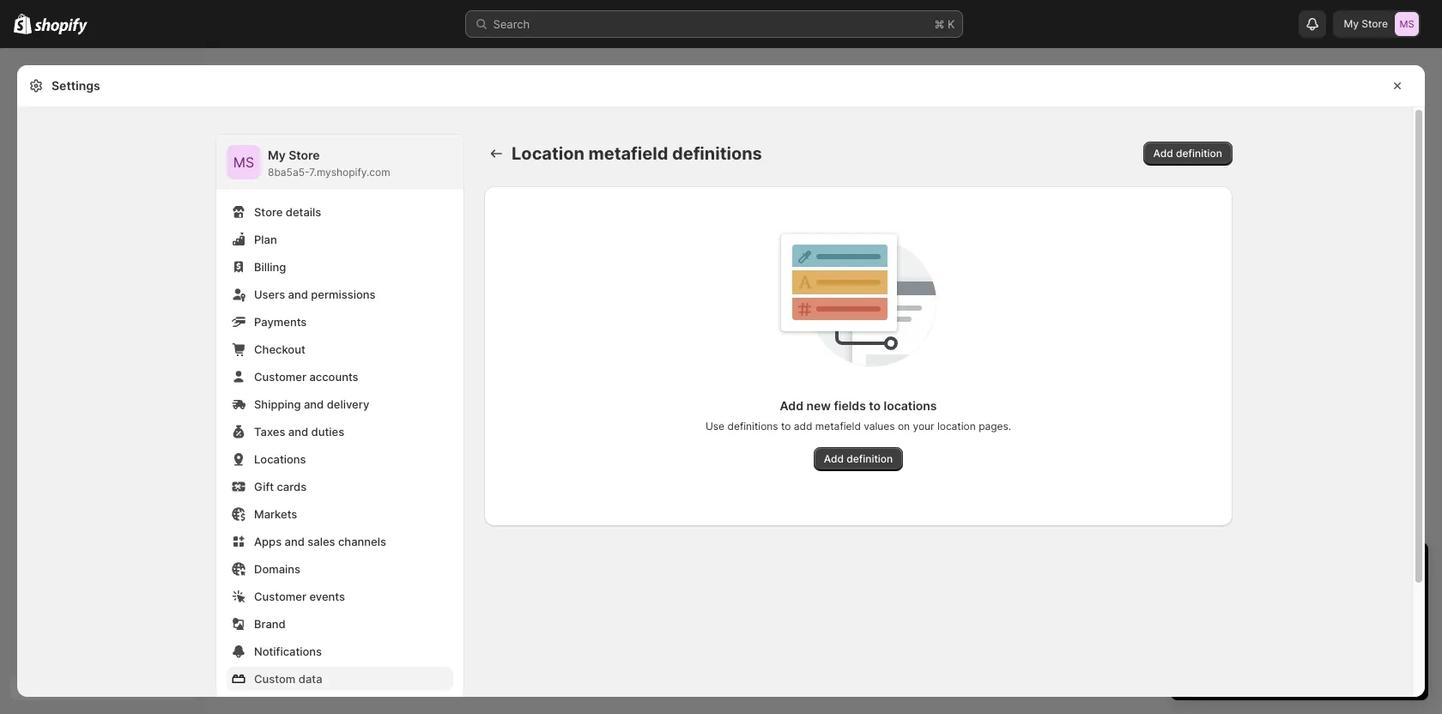 Task type: locate. For each thing, give the bounding box(es) containing it.
and for permissions
[[288, 288, 308, 301]]

add
[[1154, 147, 1174, 160], [780, 398, 804, 413], [824, 452, 844, 465]]

my store image right my store
[[1395, 12, 1419, 36]]

2 horizontal spatial add
[[1154, 147, 1174, 160]]

1 horizontal spatial my store image
[[1395, 12, 1419, 36]]

0 horizontal spatial metafield
[[589, 143, 668, 164]]

1 vertical spatial add
[[780, 398, 804, 413]]

apps and sales channels
[[254, 535, 386, 549]]

1 vertical spatial store
[[289, 148, 320, 162]]

checkout link
[[227, 337, 453, 361]]

0 vertical spatial customer
[[254, 370, 306, 384]]

0 vertical spatial add definition link
[[1143, 142, 1233, 166]]

0 vertical spatial add definition
[[1154, 147, 1223, 160]]

markets link
[[227, 502, 453, 526]]

1 horizontal spatial metafield
[[816, 420, 861, 433]]

1 vertical spatial add definition link
[[814, 447, 903, 471]]

0 vertical spatial to
[[869, 398, 881, 413]]

dialog
[[1432, 65, 1442, 714]]

and for duties
[[288, 425, 308, 439]]

2 vertical spatial add
[[824, 452, 844, 465]]

metafield down fields
[[816, 420, 861, 433]]

customer inside "link"
[[254, 590, 306, 604]]

shopify image
[[14, 14, 32, 34], [35, 18, 88, 35]]

and inside "link"
[[285, 535, 305, 549]]

1 vertical spatial add definition
[[824, 452, 893, 465]]

1 horizontal spatial store
[[289, 148, 320, 162]]

8ba5a5-
[[268, 166, 309, 179]]

gift cards
[[254, 480, 307, 494]]

locations
[[254, 452, 306, 466]]

apps and sales channels link
[[227, 530, 453, 554]]

0 horizontal spatial my store image
[[227, 145, 261, 179]]

1 vertical spatial my store image
[[227, 145, 261, 179]]

0 horizontal spatial add definition
[[824, 452, 893, 465]]

0 vertical spatial definition
[[1176, 147, 1223, 160]]

metafield
[[589, 143, 668, 164], [816, 420, 861, 433]]

channels
[[338, 535, 386, 549]]

and for delivery
[[304, 398, 324, 411]]

my inside the my store 8ba5a5-7.myshopify.com
[[268, 148, 286, 162]]

sales
[[308, 535, 335, 549]]

0 horizontal spatial add definition link
[[814, 447, 903, 471]]

to left add
[[781, 420, 791, 433]]

location metafield definitions
[[512, 143, 762, 164]]

new
[[807, 398, 831, 413]]

search
[[493, 17, 530, 31]]

1 horizontal spatial add definition
[[1154, 147, 1223, 160]]

permissions
[[311, 288, 376, 301]]

0 horizontal spatial store
[[254, 205, 283, 219]]

accounts
[[309, 370, 359, 384]]

1 horizontal spatial add
[[824, 452, 844, 465]]

duties
[[311, 425, 344, 439]]

delivery
[[327, 398, 369, 411]]

1 vertical spatial metafield
[[816, 420, 861, 433]]

shipping and delivery
[[254, 398, 369, 411]]

markets
[[254, 507, 297, 521]]

shipping and delivery link
[[227, 392, 453, 416]]

plan
[[254, 233, 277, 246]]

1 vertical spatial definitions
[[728, 420, 778, 433]]

1 customer from the top
[[254, 370, 306, 384]]

store inside the my store 8ba5a5-7.myshopify.com
[[289, 148, 320, 162]]

1 horizontal spatial shopify image
[[35, 18, 88, 35]]

to
[[869, 398, 881, 413], [781, 420, 791, 433]]

notifications link
[[227, 640, 453, 664]]

locations
[[884, 398, 937, 413]]

and right users
[[288, 288, 308, 301]]

customer for customer events
[[254, 590, 306, 604]]

0 vertical spatial metafield
[[589, 143, 668, 164]]

your
[[913, 420, 935, 433]]

my for my store
[[1344, 17, 1359, 30]]

2 horizontal spatial store
[[1362, 17, 1388, 30]]

definition
[[1176, 147, 1223, 160], [847, 452, 893, 465]]

0 vertical spatial add
[[1154, 147, 1174, 160]]

2 customer from the top
[[254, 590, 306, 604]]

0 vertical spatial my store image
[[1395, 12, 1419, 36]]

add definition link
[[1143, 142, 1233, 166], [814, 447, 903, 471]]

customer events link
[[227, 585, 453, 609]]

definition for leftmost the add definition link
[[847, 452, 893, 465]]

brand
[[254, 617, 286, 631]]

store details link
[[227, 200, 453, 224]]

add definition
[[1154, 147, 1223, 160], [824, 452, 893, 465]]

apps
[[254, 535, 282, 549]]

my
[[1344, 17, 1359, 30], [268, 148, 286, 162]]

and right apps
[[285, 535, 305, 549]]

0 vertical spatial my
[[1344, 17, 1359, 30]]

my store image
[[1395, 12, 1419, 36], [227, 145, 261, 179]]

to up values
[[869, 398, 881, 413]]

0 vertical spatial store
[[1362, 17, 1388, 30]]

customer events
[[254, 590, 345, 604]]

2 vertical spatial store
[[254, 205, 283, 219]]

store
[[1362, 17, 1388, 30], [289, 148, 320, 162], [254, 205, 283, 219]]

1 vertical spatial definition
[[847, 452, 893, 465]]

domains
[[254, 562, 301, 576]]

shop settings menu element
[[216, 135, 464, 714]]

0 horizontal spatial shopify image
[[14, 14, 32, 34]]

1 horizontal spatial add definition link
[[1143, 142, 1233, 166]]

plan link
[[227, 228, 453, 252]]

and
[[288, 288, 308, 301], [304, 398, 324, 411], [288, 425, 308, 439], [285, 535, 305, 549]]

1 vertical spatial my
[[268, 148, 286, 162]]

1 horizontal spatial definition
[[1176, 147, 1223, 160]]

1 horizontal spatial my
[[1344, 17, 1359, 30]]

and down customer accounts
[[304, 398, 324, 411]]

customer down domains
[[254, 590, 306, 604]]

⌘ k
[[935, 17, 955, 31]]

0 horizontal spatial definition
[[847, 452, 893, 465]]

0 horizontal spatial add
[[780, 398, 804, 413]]

customer down checkout
[[254, 370, 306, 384]]

⌘
[[935, 17, 945, 31]]

location
[[512, 143, 585, 164]]

gift cards link
[[227, 475, 453, 499]]

definitions
[[672, 143, 762, 164], [728, 420, 778, 433]]

1 vertical spatial customer
[[254, 590, 306, 604]]

0 horizontal spatial my
[[268, 148, 286, 162]]

metafield right location
[[589, 143, 668, 164]]

my store image left 8ba5a5-
[[227, 145, 261, 179]]

1 vertical spatial to
[[781, 420, 791, 433]]

customer
[[254, 370, 306, 384], [254, 590, 306, 604]]

and for sales
[[285, 535, 305, 549]]

add inside the add new fields to locations use definitions to add metafield values on your location pages.
[[780, 398, 804, 413]]

data
[[299, 672, 322, 686]]

domains link
[[227, 557, 453, 581]]

and right taxes
[[288, 425, 308, 439]]



Task type: describe. For each thing, give the bounding box(es) containing it.
checkout
[[254, 343, 305, 356]]

custom data
[[254, 672, 322, 686]]

notifications
[[254, 645, 322, 659]]

my for my store 8ba5a5-7.myshopify.com
[[268, 148, 286, 162]]

store for my store
[[1362, 17, 1388, 30]]

customer accounts link
[[227, 365, 453, 389]]

users and permissions link
[[227, 282, 453, 307]]

gift
[[254, 480, 274, 494]]

shipping
[[254, 398, 301, 411]]

billing link
[[227, 255, 453, 279]]

7.myshopify.com
[[309, 166, 390, 179]]

my store 8ba5a5-7.myshopify.com
[[268, 148, 390, 179]]

add
[[794, 420, 813, 433]]

add for the add definition link to the top
[[1154, 147, 1174, 160]]

details
[[286, 205, 321, 219]]

definition for the add definition link to the top
[[1176, 147, 1223, 160]]

taxes and duties
[[254, 425, 344, 439]]

customer for customer accounts
[[254, 370, 306, 384]]

my store image inside "shop settings menu" element
[[227, 145, 261, 179]]

k
[[948, 17, 955, 31]]

locations link
[[227, 447, 453, 471]]

definitions inside the add new fields to locations use definitions to add metafield values on your location pages.
[[728, 420, 778, 433]]

ms button
[[227, 145, 261, 179]]

location pages.
[[937, 420, 1012, 433]]

fields
[[834, 398, 866, 413]]

payments link
[[227, 310, 453, 334]]

metafield inside the add new fields to locations use definitions to add metafield values on your location pages.
[[816, 420, 861, 433]]

add new fields to locations use definitions to add metafield values on your location pages.
[[706, 398, 1012, 433]]

0 vertical spatial definitions
[[672, 143, 762, 164]]

on
[[898, 420, 910, 433]]

settings
[[52, 78, 100, 93]]

users and permissions
[[254, 288, 376, 301]]

0 horizontal spatial to
[[781, 420, 791, 433]]

my store
[[1344, 17, 1388, 30]]

brand link
[[227, 612, 453, 636]]

store details
[[254, 205, 321, 219]]

values
[[864, 420, 895, 433]]

taxes and duties link
[[227, 420, 453, 444]]

billing
[[254, 260, 286, 274]]

taxes
[[254, 425, 285, 439]]

customer accounts
[[254, 370, 359, 384]]

custom data link
[[227, 667, 453, 691]]

store inside store details link
[[254, 205, 283, 219]]

3 days left in your trial element
[[1171, 587, 1429, 701]]

custom
[[254, 672, 296, 686]]

store for my store 8ba5a5-7.myshopify.com
[[289, 148, 320, 162]]

cards
[[277, 480, 307, 494]]

use
[[706, 420, 725, 433]]

1 horizontal spatial to
[[869, 398, 881, 413]]

events
[[309, 590, 345, 604]]

payments
[[254, 315, 307, 329]]

settings dialog
[[17, 65, 1425, 714]]

add for leftmost the add definition link
[[824, 452, 844, 465]]

users
[[254, 288, 285, 301]]



Task type: vqa. For each thing, say whether or not it's contained in the screenshot.
Billing
yes



